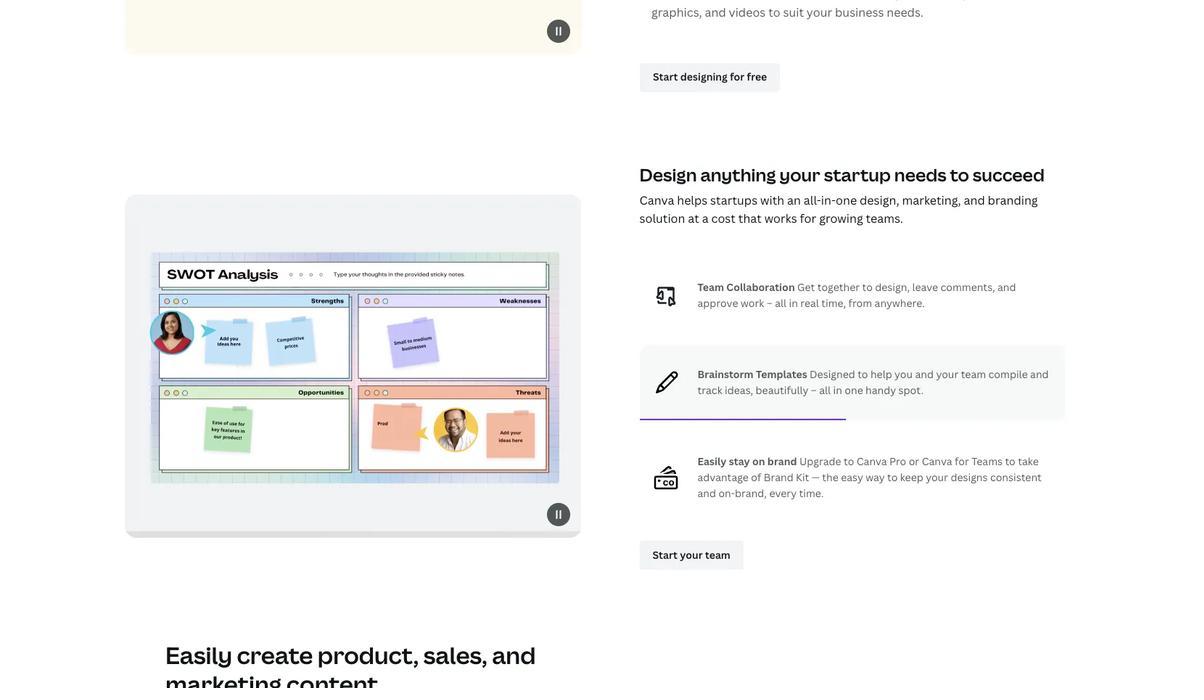 Task type: locate. For each thing, give the bounding box(es) containing it.
on
[[753, 454, 766, 468]]

your down over
[[807, 4, 833, 20]]

your up an
[[780, 162, 821, 186]]

0 horizontal spatial –
[[767, 296, 773, 310]]

approve
[[698, 296, 739, 310]]

million
[[855, 0, 893, 2]]

on-
[[719, 486, 735, 500]]

1 vertical spatial –
[[811, 383, 817, 397]]

design,
[[860, 192, 900, 208], [876, 280, 910, 294]]

create
[[237, 639, 313, 671]]

and inside 'get together to design, leave comments, and approve work – all in real time, from anywhere.'
[[998, 280, 1017, 294]]

get together to design, leave comments, and approve work – all in real time, from anywhere.
[[698, 280, 1017, 310]]

to down access
[[769, 4, 781, 20]]

access
[[760, 0, 799, 2]]

comments,
[[941, 280, 996, 294]]

and
[[705, 4, 726, 20], [964, 192, 986, 208], [998, 280, 1017, 294], [916, 367, 934, 381], [1031, 367, 1049, 381], [698, 486, 716, 500], [492, 639, 536, 671]]

to up marketing,
[[951, 162, 970, 186]]

1 vertical spatial easily
[[165, 639, 232, 671]]

of
[[751, 470, 762, 484]]

a
[[702, 211, 709, 227]]

0 horizontal spatial in
[[789, 296, 798, 310]]

beautifully
[[756, 383, 809, 397]]

growing
[[820, 211, 864, 227]]

and inside design anything your startup needs to succeed canva helps startups with an all-in-one design, marketing, and branding solution at a cost that works for growing teams.
[[964, 192, 986, 208]]

and left videos
[[705, 4, 726, 20]]

1 horizontal spatial in
[[834, 383, 843, 397]]

stay
[[729, 454, 750, 468]]

in inside 'get together to design, leave comments, and approve work – all in real time, from anywhere.'
[[789, 296, 798, 310]]

in
[[789, 296, 798, 310], [834, 383, 843, 397]]

0 horizontal spatial for
[[800, 211, 817, 227]]

1 horizontal spatial for
[[955, 454, 970, 468]]

all down "designed"
[[820, 383, 831, 397]]

for down all-
[[800, 211, 817, 227]]

canva up solution
[[640, 192, 675, 208]]

design, up anywhere.
[[876, 280, 910, 294]]

handy
[[866, 383, 897, 397]]

0 vertical spatial design,
[[860, 192, 900, 208]]

for
[[800, 211, 817, 227], [955, 454, 970, 468]]

in left real
[[789, 296, 798, 310]]

– down "designed"
[[811, 383, 817, 397]]

all
[[775, 296, 787, 310], [820, 383, 831, 397]]

one inside the designed to help you and your team compile and track ideas, beautifully – all in one handy spot.
[[845, 383, 864, 397]]

– inside 'get together to design, leave comments, and approve work – all in real time, from anywhere.'
[[767, 296, 773, 310]]

one inside design anything your startup needs to succeed canva helps startups with an all-in-one design, marketing, and branding solution at a cost that works for growing teams.
[[836, 192, 857, 208]]

over
[[802, 0, 827, 2]]

at
[[688, 211, 700, 227]]

for inside upgrade to canva pro or canva for teams to take advantage of brand kit — the easy way to keep your designs consistent and on-brand, every time.
[[955, 454, 970, 468]]

easily inside "easily create product, sales, and marketing content"
[[165, 639, 232, 671]]

0 horizontal spatial canva
[[640, 192, 675, 208]]

0 vertical spatial easily
[[698, 454, 727, 468]]

0 vertical spatial one
[[836, 192, 857, 208]]

startup
[[824, 162, 891, 186]]

– right work
[[767, 296, 773, 310]]

your left team
[[937, 367, 959, 381]]

to
[[769, 4, 781, 20], [951, 162, 970, 186], [863, 280, 873, 294], [858, 367, 869, 381], [844, 454, 855, 468], [1006, 454, 1016, 468], [888, 470, 898, 484]]

teams
[[972, 454, 1003, 468]]

brand,
[[735, 486, 767, 500]]

1 horizontal spatial –
[[811, 383, 817, 397]]

canva
[[640, 192, 675, 208], [857, 454, 887, 468], [922, 454, 953, 468]]

– inside the designed to help you and your team compile and track ideas, beautifully – all in one handy spot.
[[811, 383, 817, 397]]

helps
[[677, 192, 708, 208]]

canva right or
[[922, 454, 953, 468]]

consistent
[[991, 470, 1042, 484]]

startups
[[711, 192, 758, 208]]

all inside 'get together to design, leave comments, and approve work – all in real time, from anywhere.'
[[775, 296, 787, 310]]

one
[[836, 192, 857, 208], [845, 383, 864, 397]]

for up designs
[[955, 454, 970, 468]]

2 horizontal spatial canva
[[922, 454, 953, 468]]

and right sales,
[[492, 639, 536, 671]]

brand
[[764, 470, 794, 484]]

0 vertical spatial in
[[789, 296, 798, 310]]

your inside upgrade to canva pro or canva for teams to take advantage of brand kit — the easy way to keep your designs consistent and on-brand, every time.
[[926, 470, 949, 484]]

brainstorm
[[698, 367, 754, 381]]

design, inside design anything your startup needs to succeed canva helps startups with an all-in-one design, marketing, and branding solution at a cost that works for growing teams.
[[860, 192, 900, 208]]

one up the growing
[[836, 192, 857, 208]]

your right keep
[[926, 470, 949, 484]]

photos,
[[896, 0, 938, 2]]

to up consistent
[[1006, 454, 1016, 468]]

–
[[767, 296, 773, 310], [811, 383, 817, 397]]

canva up 'way'
[[857, 454, 887, 468]]

1 vertical spatial in
[[834, 383, 843, 397]]

1 horizontal spatial all
[[820, 383, 831, 397]]

videos
[[729, 4, 766, 20]]

in down "designed"
[[834, 383, 843, 397]]

design, up teams.
[[860, 192, 900, 208]]

pro
[[890, 454, 907, 468]]

and left on- at bottom right
[[698, 486, 716, 500]]

upgrade
[[800, 454, 842, 468]]

0 vertical spatial –
[[767, 296, 773, 310]]

templates
[[756, 367, 808, 381]]

all down collaboration
[[775, 296, 787, 310]]

marketing,
[[903, 192, 962, 208]]

1 vertical spatial all
[[820, 383, 831, 397]]

0 horizontal spatial easily
[[165, 639, 232, 671]]

anything
[[701, 162, 776, 186]]

1 vertical spatial design,
[[876, 280, 910, 294]]

1 horizontal spatial easily
[[698, 454, 727, 468]]

1 vertical spatial one
[[845, 383, 864, 397]]

to down pro
[[888, 470, 898, 484]]

one down "designed"
[[845, 383, 864, 397]]

for inside design anything your startup needs to succeed canva helps startups with an all-in-one design, marketing, and branding solution at a cost that works for growing teams.
[[800, 211, 817, 227]]

to left help
[[858, 367, 869, 381]]

and inside access over 100 million photos, templates, graphics, and videos to suit your business needs.
[[705, 4, 726, 20]]

and right comments,
[[998, 280, 1017, 294]]

time,
[[822, 296, 846, 310]]

1 vertical spatial for
[[955, 454, 970, 468]]

0 vertical spatial all
[[775, 296, 787, 310]]

to up easy
[[844, 454, 855, 468]]

take
[[1019, 454, 1039, 468]]

cost
[[712, 211, 736, 227]]

to up from
[[863, 280, 873, 294]]

leave
[[913, 280, 939, 294]]

brand
[[768, 454, 798, 468]]

easily
[[698, 454, 727, 468], [165, 639, 232, 671]]

0 horizontal spatial all
[[775, 296, 787, 310]]

—
[[812, 470, 820, 484]]

an
[[788, 192, 801, 208]]

to inside 'get together to design, leave comments, and approve work – all in real time, from anywhere.'
[[863, 280, 873, 294]]

needs
[[895, 162, 947, 186]]

design, inside 'get together to design, leave comments, and approve work – all in real time, from anywhere.'
[[876, 280, 910, 294]]

easily for easily create product, sales, and marketing content
[[165, 639, 232, 671]]

your
[[807, 4, 833, 20], [780, 162, 821, 186], [937, 367, 959, 381], [926, 470, 949, 484]]

branding
[[988, 192, 1038, 208]]

you
[[895, 367, 913, 381]]

and left branding
[[964, 192, 986, 208]]

0 vertical spatial for
[[800, 211, 817, 227]]

designed to help you and your team compile and track ideas, beautifully – all in one handy spot.
[[698, 367, 1049, 397]]

marketing
[[165, 668, 282, 688]]



Task type: describe. For each thing, give the bounding box(es) containing it.
and inside "easily create product, sales, and marketing content"
[[492, 639, 536, 671]]

graphics,
[[652, 4, 702, 20]]

way
[[866, 470, 885, 484]]

easy
[[841, 470, 864, 484]]

and right you
[[916, 367, 934, 381]]

and inside upgrade to canva pro or canva for teams to take advantage of brand kit — the easy way to keep your designs consistent and on-brand, every time.
[[698, 486, 716, 500]]

from
[[849, 296, 873, 310]]

access over 100 million photos, templates, graphics, and videos to suit your business needs.
[[652, 0, 1000, 20]]

spot.
[[899, 383, 924, 397]]

all inside the designed to help you and your team compile and track ideas, beautifully – all in one handy spot.
[[820, 383, 831, 397]]

or
[[909, 454, 920, 468]]

real
[[801, 296, 819, 310]]

to inside access over 100 million photos, templates, graphics, and videos to suit your business needs.
[[769, 4, 781, 20]]

kit
[[796, 470, 810, 484]]

needs.
[[887, 4, 924, 20]]

works
[[765, 211, 798, 227]]

all-
[[804, 192, 822, 208]]

that
[[739, 211, 762, 227]]

team collaboration
[[698, 280, 795, 294]]

in-
[[822, 192, 836, 208]]

100
[[830, 0, 852, 2]]

work
[[741, 296, 765, 310]]

time.
[[800, 486, 824, 500]]

suit
[[784, 4, 804, 20]]

1 horizontal spatial canva
[[857, 454, 887, 468]]

team
[[698, 280, 724, 294]]

content
[[287, 668, 379, 688]]

with
[[761, 192, 785, 208]]

to inside design anything your startup needs to succeed canva helps startups with an all-in-one design, marketing, and branding solution at a cost that works for growing teams.
[[951, 162, 970, 186]]

get
[[798, 280, 815, 294]]

advantage
[[698, 470, 749, 484]]

solution
[[640, 211, 686, 227]]

help
[[871, 367, 893, 381]]

in inside the designed to help you and your team compile and track ideas, beautifully – all in one handy spot.
[[834, 383, 843, 397]]

sales,
[[424, 639, 488, 671]]

track
[[698, 383, 723, 397]]

to inside the designed to help you and your team compile and track ideas, beautifully – all in one handy spot.
[[858, 367, 869, 381]]

every
[[770, 486, 797, 500]]

keep
[[901, 470, 924, 484]]

business
[[836, 4, 884, 20]]

your inside design anything your startup needs to succeed canva helps startups with an all-in-one design, marketing, and branding solution at a cost that works for growing teams.
[[780, 162, 821, 186]]

compile
[[989, 367, 1028, 381]]

brainstorm templates
[[698, 367, 810, 381]]

easily for easily stay on brand
[[698, 454, 727, 468]]

ideas,
[[725, 383, 754, 397]]

product,
[[318, 639, 419, 671]]

design
[[640, 162, 697, 186]]

collaboration
[[727, 280, 795, 294]]

designed
[[810, 367, 856, 381]]

designs
[[951, 470, 988, 484]]

anywhere.
[[875, 296, 925, 310]]

your inside the designed to help you and your team compile and track ideas, beautifully – all in one handy spot.
[[937, 367, 959, 381]]

and right compile
[[1031, 367, 1049, 381]]

your inside access over 100 million photos, templates, graphics, and videos to suit your business needs.
[[807, 4, 833, 20]]

easily stay on brand
[[698, 454, 800, 468]]

upgrade to canva pro or canva for teams to take advantage of brand kit — the easy way to keep your designs consistent and on-brand, every time.
[[698, 454, 1042, 500]]

design anything your startup needs to succeed canva helps startups with an all-in-one design, marketing, and branding solution at a cost that works for growing teams.
[[640, 162, 1045, 227]]

canva inside design anything your startup needs to succeed canva helps startups with an all-in-one design, marketing, and branding solution at a cost that works for growing teams.
[[640, 192, 675, 208]]

teams.
[[866, 211, 904, 227]]

team
[[962, 367, 987, 381]]

easily create product, sales, and marketing content
[[165, 639, 536, 688]]

together
[[818, 280, 860, 294]]

succeed
[[973, 162, 1045, 186]]

the
[[823, 470, 839, 484]]

templates,
[[941, 0, 1000, 2]]



Task type: vqa. For each thing, say whether or not it's contained in the screenshot.
Poster (18 × 24 in Portrait) image
no



